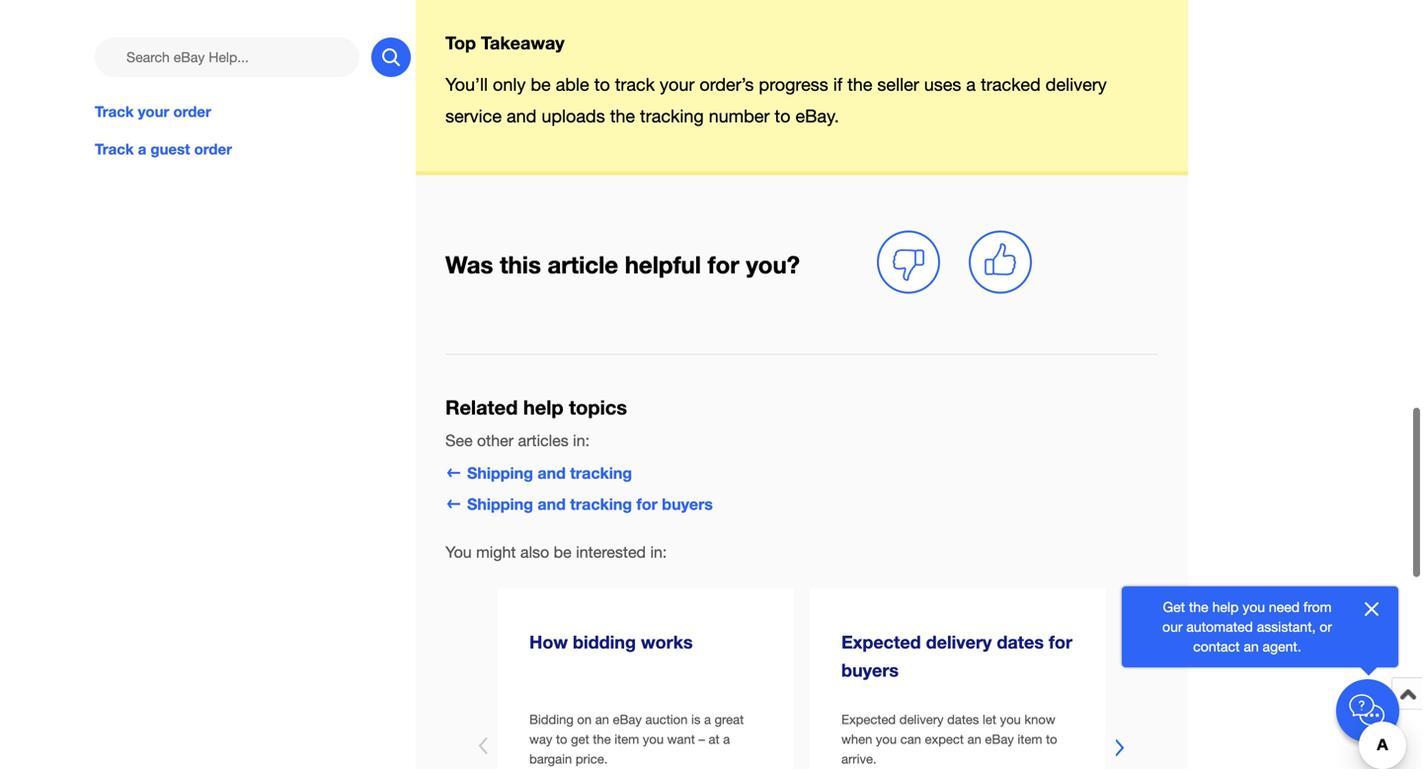 Task type: vqa. For each thing, say whether or not it's contained in the screenshot.
$99.99's Brand
no



Task type: locate. For each thing, give the bounding box(es) containing it.
you left "need"
[[1243, 599, 1265, 615]]

0 horizontal spatial item
[[615, 732, 639, 747]]

1 vertical spatial track
[[95, 140, 134, 158]]

tracking up shipping and tracking for buyers
[[570, 464, 632, 483]]

for up know at the bottom right of page
[[1049, 632, 1073, 653]]

dates for let
[[947, 712, 979, 727]]

for left you? at the right
[[708, 250, 739, 279]]

item for works
[[615, 732, 639, 747]]

1 vertical spatial and
[[538, 464, 566, 483]]

to down progress
[[775, 106, 791, 126]]

and
[[507, 106, 537, 126], [538, 464, 566, 483], [538, 495, 566, 514]]

2 horizontal spatial for
[[1049, 632, 1073, 653]]

1 vertical spatial in:
[[650, 543, 667, 562]]

to inside bidding on an ebay auction is a great way to get the item you want – at a bargain price.
[[556, 732, 567, 747]]

get
[[571, 732, 589, 747]]

1 item from the left
[[615, 732, 639, 747]]

1 horizontal spatial help
[[1213, 599, 1239, 615]]

only
[[493, 74, 526, 95]]

expected inside expected delivery dates let you know when you can expect an ebay item to arrive.
[[842, 712, 896, 727]]

uses
[[924, 74, 961, 95]]

0 vertical spatial ebay
[[613, 712, 642, 727]]

tracking
[[640, 106, 704, 126], [570, 464, 632, 483], [570, 495, 632, 514]]

0 horizontal spatial help
[[523, 396, 564, 419]]

a right at on the bottom of the page
[[723, 732, 730, 747]]

was
[[445, 250, 493, 279]]

item
[[615, 732, 639, 747], [1018, 732, 1043, 747]]

track for track your order
[[95, 103, 134, 121]]

related help topics
[[445, 396, 627, 419]]

2 vertical spatial and
[[538, 495, 566, 514]]

0 vertical spatial order
[[173, 103, 211, 121]]

a
[[966, 74, 976, 95], [138, 140, 146, 158], [704, 712, 711, 727], [723, 732, 730, 747]]

0 horizontal spatial be
[[531, 74, 551, 95]]

delivery inside the you'll only be able to track your order's progress if the seller uses a tracked delivery service and uploads the tracking number to ebay.
[[1046, 74, 1107, 95]]

from
[[1304, 599, 1332, 615]]

the down track
[[610, 106, 635, 126]]

know
[[1025, 712, 1056, 727]]

1 horizontal spatial buyers
[[842, 660, 899, 681]]

when
[[842, 732, 872, 747]]

0 vertical spatial tracking
[[640, 106, 704, 126]]

0 vertical spatial expected
[[842, 632, 921, 653]]

–
[[699, 732, 705, 747]]

your up 'track a guest order'
[[138, 103, 169, 121]]

help up automated
[[1213, 599, 1239, 615]]

shipping down other
[[467, 464, 533, 483]]

1 vertical spatial expected
[[842, 712, 896, 727]]

automated
[[1187, 619, 1253, 635]]

be right also
[[554, 543, 572, 562]]

2 vertical spatial tracking
[[570, 495, 632, 514]]

in:
[[573, 432, 590, 450], [650, 543, 667, 562]]

ebay
[[613, 712, 642, 727], [985, 732, 1014, 747]]

shipping and tracking
[[467, 464, 632, 483]]

ebay left the auction at the bottom left of the page
[[613, 712, 642, 727]]

1 vertical spatial an
[[595, 712, 609, 727]]

track down the track your order
[[95, 140, 134, 158]]

dates inside expected delivery dates for buyers
[[997, 632, 1044, 653]]

delivery inside expected delivery dates for buyers
[[926, 632, 992, 653]]

2 vertical spatial for
[[1049, 632, 1073, 653]]

track your order
[[95, 103, 211, 121]]

be
[[531, 74, 551, 95], [554, 543, 572, 562]]

2 expected from the top
[[842, 712, 896, 727]]

buyers inside expected delivery dates for buyers
[[842, 660, 899, 681]]

an right "on"
[[595, 712, 609, 727]]

1 expected from the top
[[842, 632, 921, 653]]

0 vertical spatial an
[[1244, 639, 1259, 655]]

2 shipping from the top
[[467, 495, 533, 514]]

1 track from the top
[[95, 103, 134, 121]]

you might also be interested in:
[[445, 543, 667, 562]]

0 horizontal spatial an
[[595, 712, 609, 727]]

1 vertical spatial ebay
[[985, 732, 1014, 747]]

and down shipping and tracking
[[538, 495, 566, 514]]

seller
[[878, 74, 919, 95]]

0 vertical spatial buyers
[[662, 495, 713, 514]]

other
[[477, 432, 514, 450]]

bidding
[[529, 712, 574, 727]]

and inside the you'll only be able to track your order's progress if the seller uses a tracked delivery service and uploads the tracking number to ebay.
[[507, 106, 537, 126]]

2 vertical spatial an
[[968, 732, 982, 747]]

ebay inside bidding on an ebay auction is a great way to get the item you want – at a bargain price.
[[613, 712, 642, 727]]

2 horizontal spatial an
[[1244, 639, 1259, 655]]

1 shipping from the top
[[467, 464, 533, 483]]

0 horizontal spatial for
[[637, 495, 658, 514]]

you?
[[746, 250, 800, 279]]

tracking up interested
[[570, 495, 632, 514]]

item inside expected delivery dates let you know when you can expect an ebay item to arrive.
[[1018, 732, 1043, 747]]

tracking inside the you'll only be able to track your order's progress if the seller uses a tracked delivery service and uploads the tracking number to ebay.
[[640, 106, 704, 126]]

0 horizontal spatial in:
[[573, 432, 590, 450]]

dates up know at the bottom right of page
[[997, 632, 1044, 653]]

delivery up let
[[926, 632, 992, 653]]

0 horizontal spatial ebay
[[613, 712, 642, 727]]

you down the auction at the bottom left of the page
[[643, 732, 664, 747]]

help up articles
[[523, 396, 564, 419]]

expected inside expected delivery dates for buyers
[[842, 632, 921, 653]]

order
[[173, 103, 211, 121], [194, 140, 232, 158]]

1 vertical spatial help
[[1213, 599, 1239, 615]]

an inside 'get the help you need from our automated assistant, or contact an agent.'
[[1244, 639, 1259, 655]]

agent.
[[1263, 639, 1302, 655]]

for
[[708, 250, 739, 279], [637, 495, 658, 514], [1049, 632, 1073, 653]]

able
[[556, 74, 589, 95]]

1 vertical spatial your
[[138, 103, 169, 121]]

0 vertical spatial dates
[[997, 632, 1044, 653]]

0 vertical spatial shipping
[[467, 464, 533, 483]]

progress
[[759, 74, 828, 95]]

item right get
[[615, 732, 639, 747]]

for up interested
[[637, 495, 658, 514]]

expected for expected delivery dates for buyers
[[842, 632, 921, 653]]

and for shipping and tracking
[[538, 464, 566, 483]]

dates left let
[[947, 712, 979, 727]]

0 vertical spatial help
[[523, 396, 564, 419]]

want
[[667, 732, 695, 747]]

and down articles
[[538, 464, 566, 483]]

0 vertical spatial be
[[531, 74, 551, 95]]

ebay down let
[[985, 732, 1014, 747]]

2 track from the top
[[95, 140, 134, 158]]

the inside 'get the help you need from our automated assistant, or contact an agent.'
[[1189, 599, 1209, 615]]

in: right interested
[[650, 543, 667, 562]]

1 vertical spatial buyers
[[842, 660, 899, 681]]

be inside the you'll only be able to track your order's progress if the seller uses a tracked delivery service and uploads the tracking number to ebay.
[[531, 74, 551, 95]]

tracked
[[981, 74, 1041, 95]]

0 horizontal spatial your
[[138, 103, 169, 121]]

your right track
[[660, 74, 695, 95]]

1 vertical spatial for
[[637, 495, 658, 514]]

to down know at the bottom right of page
[[1046, 732, 1058, 747]]

you left can
[[876, 732, 897, 747]]

track a guest order
[[95, 140, 232, 158]]

order up guest
[[173, 103, 211, 121]]

great
[[715, 712, 744, 727]]

interested
[[576, 543, 646, 562]]

track
[[95, 103, 134, 121], [95, 140, 134, 158]]

and down only in the left top of the page
[[507, 106, 537, 126]]

0 vertical spatial your
[[660, 74, 695, 95]]

a right uses
[[966, 74, 976, 95]]

your
[[660, 74, 695, 95], [138, 103, 169, 121]]

buyers
[[662, 495, 713, 514], [842, 660, 899, 681]]

order right guest
[[194, 140, 232, 158]]

0 vertical spatial delivery
[[1046, 74, 1107, 95]]

help inside 'get the help you need from our automated assistant, or contact an agent.'
[[1213, 599, 1239, 615]]

for for shipping and tracking for buyers
[[637, 495, 658, 514]]

you inside 'get the help you need from our automated assistant, or contact an agent.'
[[1243, 599, 1265, 615]]

track inside track your order link
[[95, 103, 134, 121]]

an right expect in the right bottom of the page
[[968, 732, 982, 747]]

0 horizontal spatial dates
[[947, 712, 979, 727]]

0 horizontal spatial buyers
[[662, 495, 713, 514]]

our
[[1163, 619, 1183, 635]]

item inside bidding on an ebay auction is a great way to get the item you want – at a bargain price.
[[615, 732, 639, 747]]

the right 'get'
[[1189, 599, 1209, 615]]

this
[[500, 250, 541, 279]]

the right get
[[593, 732, 611, 747]]

1 horizontal spatial an
[[968, 732, 982, 747]]

1 horizontal spatial ebay
[[985, 732, 1014, 747]]

1 vertical spatial delivery
[[926, 632, 992, 653]]

1 vertical spatial tracking
[[570, 464, 632, 483]]

an left agent. at the bottom of the page
[[1244, 639, 1259, 655]]

be right only in the left top of the page
[[531, 74, 551, 95]]

1 horizontal spatial your
[[660, 74, 695, 95]]

delivery inside expected delivery dates let you know when you can expect an ebay item to arrive.
[[900, 712, 944, 727]]

top
[[445, 32, 476, 53]]

delivery
[[1046, 74, 1107, 95], [926, 632, 992, 653], [900, 712, 944, 727]]

delivery right tracked
[[1046, 74, 1107, 95]]

1 horizontal spatial be
[[554, 543, 572, 562]]

track for track a guest order
[[95, 140, 134, 158]]

a left guest
[[138, 140, 146, 158]]

1 horizontal spatial for
[[708, 250, 739, 279]]

tracking down track
[[640, 106, 704, 126]]

1 vertical spatial shipping
[[467, 495, 533, 514]]

to
[[594, 74, 610, 95], [775, 106, 791, 126], [556, 732, 567, 747], [1046, 732, 1058, 747]]

item down know at the bottom right of page
[[1018, 732, 1043, 747]]

0 vertical spatial track
[[95, 103, 134, 121]]

in: down topics
[[573, 432, 590, 450]]

1 vertical spatial be
[[554, 543, 572, 562]]

help
[[523, 396, 564, 419], [1213, 599, 1239, 615]]

delivery up can
[[900, 712, 944, 727]]

0 vertical spatial and
[[507, 106, 537, 126]]

for inside expected delivery dates for buyers
[[1049, 632, 1073, 653]]

to inside expected delivery dates let you know when you can expect an ebay item to arrive.
[[1046, 732, 1058, 747]]

2 item from the left
[[1018, 732, 1043, 747]]

can
[[901, 732, 921, 747]]

you
[[1243, 599, 1265, 615], [1000, 712, 1021, 727], [643, 732, 664, 747], [876, 732, 897, 747]]

track up 'track a guest order'
[[95, 103, 134, 121]]

the
[[848, 74, 873, 95], [610, 106, 635, 126], [1189, 599, 1209, 615], [593, 732, 611, 747]]

dates
[[997, 632, 1044, 653], [947, 712, 979, 727]]

1 vertical spatial dates
[[947, 712, 979, 727]]

2 vertical spatial delivery
[[900, 712, 944, 727]]

an
[[1244, 639, 1259, 655], [595, 712, 609, 727], [968, 732, 982, 747]]

delivery for let
[[900, 712, 944, 727]]

bargain
[[529, 752, 572, 767]]

for for expected delivery dates for buyers
[[1049, 632, 1073, 653]]

1 horizontal spatial dates
[[997, 632, 1044, 653]]

tracking for shipping and tracking
[[570, 464, 632, 483]]

a inside the you'll only be able to track your order's progress if the seller uses a tracked delivery service and uploads the tracking number to ebay.
[[966, 74, 976, 95]]

1 horizontal spatial item
[[1018, 732, 1043, 747]]

shipping up might
[[467, 495, 533, 514]]

you inside bidding on an ebay auction is a great way to get the item you want – at a bargain price.
[[643, 732, 664, 747]]

takeaway
[[481, 32, 565, 53]]

shipping
[[467, 464, 533, 483], [467, 495, 533, 514]]

expected
[[842, 632, 921, 653], [842, 712, 896, 727]]

dates inside expected delivery dates let you know when you can expect an ebay item to arrive.
[[947, 712, 979, 727]]

to left get
[[556, 732, 567, 747]]

top takeaway
[[445, 32, 565, 53]]

shipping and tracking for buyers
[[467, 495, 713, 514]]



Task type: describe. For each thing, give the bounding box(es) containing it.
ebay inside expected delivery dates let you know when you can expect an ebay item to arrive.
[[985, 732, 1014, 747]]

arrive.
[[842, 752, 877, 767]]

ebay.
[[796, 106, 839, 126]]

get the help you need from our automated assistant, or contact an agent. tooltip
[[1154, 598, 1341, 657]]

get
[[1163, 599, 1185, 615]]

price.
[[576, 752, 608, 767]]

shipping for shipping and tracking
[[467, 464, 533, 483]]

also
[[520, 543, 549, 562]]

to right able
[[594, 74, 610, 95]]

and for shipping and tracking for buyers
[[538, 495, 566, 514]]

Search eBay Help... text field
[[95, 38, 360, 77]]

tracking for shipping and tracking for buyers
[[570, 495, 632, 514]]

see other articles in:
[[445, 432, 590, 450]]

or
[[1320, 619, 1332, 635]]

0 vertical spatial in:
[[573, 432, 590, 450]]

the inside bidding on an ebay auction is a great way to get the item you want – at a bargain price.
[[593, 732, 611, 747]]

how bidding works
[[529, 632, 693, 653]]

item for dates
[[1018, 732, 1043, 747]]

track a guest order link
[[95, 138, 411, 160]]

delivery for for
[[926, 632, 992, 653]]

track your order link
[[95, 101, 411, 123]]

was this article helpful for you?
[[445, 250, 800, 279]]

shipping for shipping and tracking for buyers
[[467, 495, 533, 514]]

articles
[[518, 432, 569, 450]]

1 vertical spatial order
[[194, 140, 232, 158]]

guest
[[151, 140, 190, 158]]

see
[[445, 432, 473, 450]]

expected delivery dates let you know when you can expect an ebay item to arrive.
[[842, 712, 1058, 767]]

auction
[[645, 712, 688, 727]]

service
[[445, 106, 502, 126]]

order's
[[700, 74, 754, 95]]

let
[[983, 712, 997, 727]]

shipping and tracking link
[[445, 464, 632, 483]]

dates for for
[[997, 632, 1044, 653]]

article
[[548, 250, 618, 279]]

0 vertical spatial for
[[708, 250, 739, 279]]

you
[[445, 543, 472, 562]]

a right is
[[704, 712, 711, 727]]

if
[[833, 74, 843, 95]]

topics
[[569, 396, 627, 419]]

at
[[709, 732, 720, 747]]

you'll only be able to track your order's progress if the seller uses a tracked delivery service and uploads the tracking number to ebay.
[[445, 74, 1107, 126]]

bidding
[[573, 632, 636, 653]]

expect
[[925, 732, 964, 747]]

shipping and tracking for buyers link
[[445, 495, 713, 514]]

an inside bidding on an ebay auction is a great way to get the item you want – at a bargain price.
[[595, 712, 609, 727]]

the right if
[[848, 74, 873, 95]]

uploads
[[542, 106, 605, 126]]

how
[[529, 632, 568, 653]]

way
[[529, 732, 552, 747]]

get the help you need from our automated assistant, or contact an agent.
[[1163, 599, 1332, 655]]

1 horizontal spatial in:
[[650, 543, 667, 562]]

number
[[709, 106, 770, 126]]

bidding on an ebay auction is a great way to get the item you want – at a bargain price.
[[529, 712, 744, 767]]

might
[[476, 543, 516, 562]]

you right let
[[1000, 712, 1021, 727]]

on
[[577, 712, 592, 727]]

works
[[641, 632, 693, 653]]

need
[[1269, 599, 1300, 615]]

contact
[[1193, 639, 1240, 655]]

your inside the you'll only be able to track your order's progress if the seller uses a tracked delivery service and uploads the tracking number to ebay.
[[660, 74, 695, 95]]

related
[[445, 396, 518, 419]]

expected for expected delivery dates let you know when you can expect an ebay item to arrive.
[[842, 712, 896, 727]]

track
[[615, 74, 655, 95]]

assistant,
[[1257, 619, 1316, 635]]

buyers for expected delivery dates for buyers
[[842, 660, 899, 681]]

is
[[691, 712, 701, 727]]

you'll
[[445, 74, 488, 95]]

expected delivery dates for buyers
[[842, 632, 1073, 681]]

an inside expected delivery dates let you know when you can expect an ebay item to arrive.
[[968, 732, 982, 747]]

buyers for shipping and tracking for buyers
[[662, 495, 713, 514]]

helpful
[[625, 250, 701, 279]]



